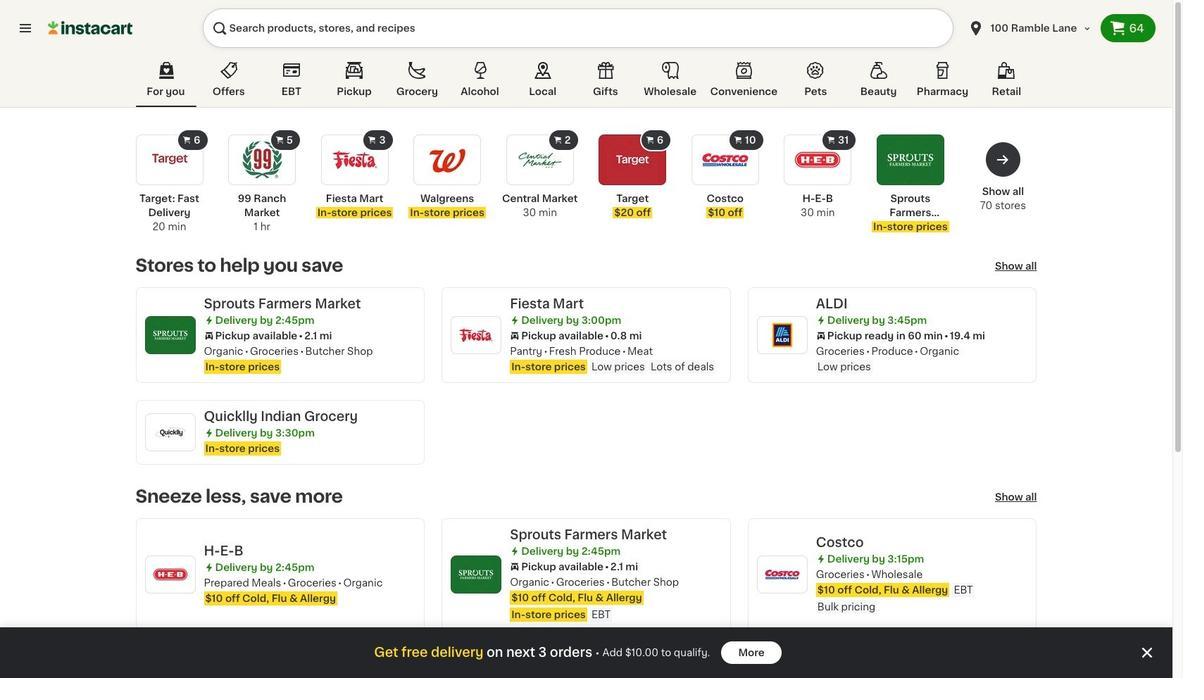 Task type: vqa. For each thing, say whether or not it's contained in the screenshot.
the spicy-
no



Task type: locate. For each thing, give the bounding box(es) containing it.
sprouts farmers market logo image
[[151, 316, 189, 354], [457, 556, 495, 594]]

Search field
[[203, 8, 954, 48]]

target: fast delivery image
[[144, 135, 195, 185]]

fiesta mart image
[[329, 135, 380, 185]]

target image
[[607, 135, 658, 185]]

None search field
[[203, 8, 954, 48]]

treatment tracker modal dialog
[[0, 628, 1173, 678]]

0 horizontal spatial sprouts farmers market logo image
[[151, 316, 189, 354]]

shop categories tab list
[[136, 59, 1037, 107]]

tab panel
[[129, 129, 1044, 678]]

get free delivery on next 3 orders region
[[0, 628, 1173, 678]]

1 vertical spatial sprouts farmers market logo image
[[457, 556, 495, 594]]



Task type: describe. For each thing, give the bounding box(es) containing it.
1 horizontal spatial sprouts farmers market logo image
[[457, 556, 495, 594]]

fiesta mart logo image
[[457, 316, 495, 354]]

walgreens image
[[422, 135, 473, 185]]

central market image
[[515, 135, 565, 185]]

99 ranch market image
[[237, 135, 287, 185]]

h-e-b logo image
[[151, 556, 189, 594]]

sprouts farmers market image
[[885, 135, 936, 185]]

quicklly indian grocery logo image
[[151, 414, 189, 452]]

aldi logo image
[[764, 316, 802, 354]]

h e b image
[[793, 135, 843, 185]]

0 vertical spatial sprouts farmers market logo image
[[151, 316, 189, 354]]

costco image
[[700, 135, 751, 185]]

costco logo image
[[764, 556, 802, 594]]

instacart image
[[48, 20, 132, 37]]



